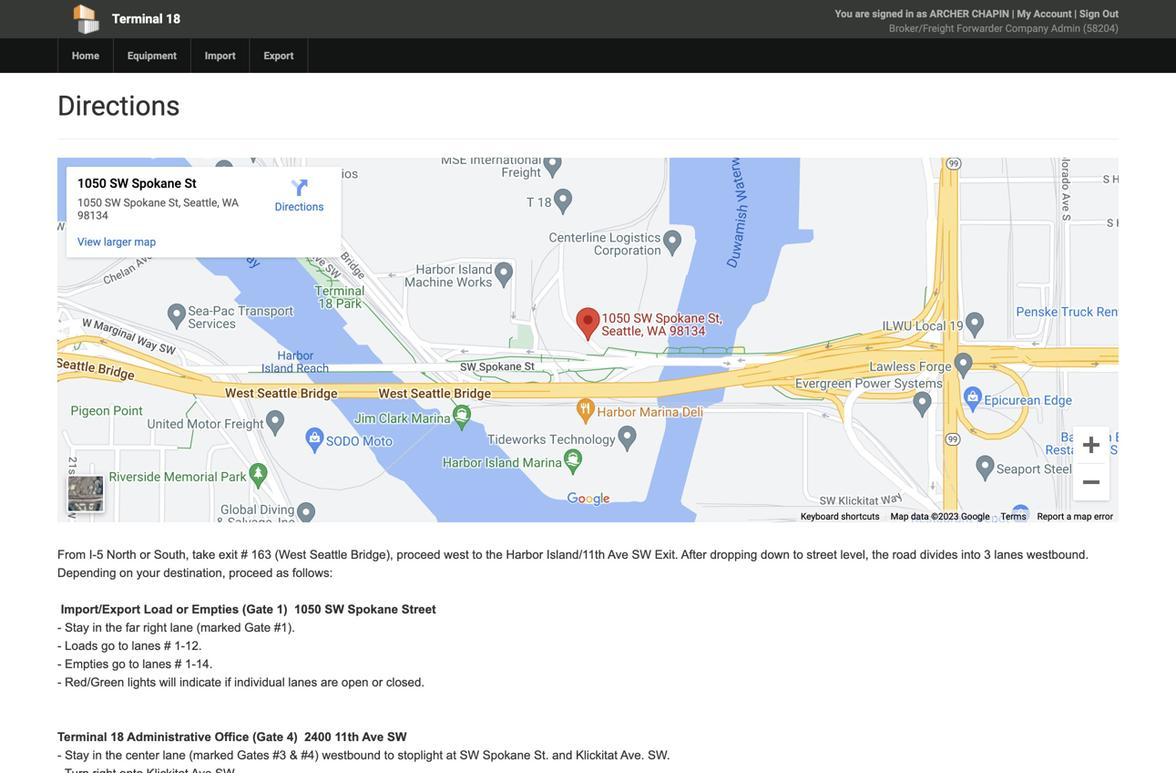 Task type: locate. For each thing, give the bounding box(es) containing it.
1 - from the top
[[57, 621, 61, 635]]

1 vertical spatial empties
[[65, 657, 109, 671]]

(gate inside import/export load or empties (gate 1)  1050 sw spokane street - stay in the far right lane (marked gate #1). - loads go to lanes # 1-12. - empties go to lanes # 1-14. - red/green lights will indicate if individual lanes are open or closed.
[[242, 603, 274, 616]]

or right load
[[176, 603, 188, 616]]

1 vertical spatial go
[[112, 657, 126, 671]]

in inside you are signed in as archer chapin | my account | sign out broker/freight forwarder company admin (58204)
[[906, 8, 915, 20]]

stay inside import/export load or empties (gate 1)  1050 sw spokane street - stay in the far right lane (marked gate #1). - loads go to lanes # 1-12. - empties go to lanes # 1-14. - red/green lights will indicate if individual lanes are open or closed.
[[65, 621, 89, 635]]

are left open
[[321, 676, 338, 689]]

in down import/export
[[93, 621, 102, 635]]

are right you
[[856, 8, 870, 20]]

0 vertical spatial lane
[[170, 621, 193, 635]]

0 vertical spatial ave
[[608, 548, 629, 562]]

as down (west
[[276, 566, 289, 580]]

import
[[205, 50, 236, 62]]

spokane left 'st.'
[[483, 748, 531, 762]]

(marked
[[197, 621, 241, 635], [189, 748, 234, 762]]

north
[[107, 548, 136, 562]]

5
[[97, 548, 103, 562]]

1 vertical spatial stay
[[65, 748, 89, 762]]

in inside terminal 18 administrative office (gate 4)  2400 11th ave sw - stay in the center lane (marked gates #3 & #4) westbound to stoplight at sw spokane st. and klickitat ave. sw.
[[93, 748, 102, 762]]

0 vertical spatial 1-
[[174, 639, 185, 653]]

0 vertical spatial (marked
[[197, 621, 241, 635]]

2 stay from the top
[[65, 748, 89, 762]]

terminal down the red/green
[[57, 730, 107, 744]]

from
[[57, 548, 86, 562]]

sw.
[[648, 748, 671, 762]]

1 vertical spatial terminal
[[57, 730, 107, 744]]

-
[[57, 621, 61, 635], [57, 639, 61, 653], [57, 657, 61, 671], [57, 676, 61, 689], [57, 748, 61, 762]]

1- down 12.
[[185, 657, 196, 671]]

0 horizontal spatial terminal
[[57, 730, 107, 744]]

(gate inside terminal 18 administrative office (gate 4)  2400 11th ave sw - stay in the center lane (marked gates #3 & #4) westbound to stoplight at sw spokane st. and klickitat ave. sw.
[[253, 730, 284, 744]]

0 horizontal spatial or
[[140, 548, 151, 562]]

or right open
[[372, 676, 383, 689]]

lane down administrative
[[163, 748, 186, 762]]

as inside from i-5 north or south, take exit # 163 (west seattle bridge), proceed west to the harbor island/11th ave sw exit. after dropping down to street level, the road divides into 3 lanes westbound. depending on your destination, proceed as follows:
[[276, 566, 289, 580]]

0 horizontal spatial ave
[[362, 730, 384, 744]]

proceed down the 163
[[229, 566, 273, 580]]

1 vertical spatial are
[[321, 676, 338, 689]]

loads
[[65, 639, 98, 653]]

or
[[140, 548, 151, 562], [176, 603, 188, 616], [372, 676, 383, 689]]

1 vertical spatial (gate
[[253, 730, 284, 744]]

go up the red/green
[[112, 657, 126, 671]]

0 vertical spatial are
[[856, 8, 870, 20]]

0 vertical spatial 18
[[166, 11, 181, 26]]

1- up the will
[[174, 639, 185, 653]]

#3
[[273, 748, 286, 762]]

import/export load or empties (gate 1)  1050 sw spokane street - stay in the far right lane (marked gate #1). - loads go to lanes # 1-12. - empties go to lanes # 1-14. - red/green lights will indicate if individual lanes are open or closed.
[[57, 603, 436, 689]]

0 vertical spatial in
[[906, 8, 915, 20]]

(marked up 12.
[[197, 621, 241, 635]]

1 vertical spatial spokane
[[483, 748, 531, 762]]

1 vertical spatial or
[[176, 603, 188, 616]]

lanes right individual
[[288, 676, 317, 689]]

stay up loads
[[65, 621, 89, 635]]

lanes right '3'
[[995, 548, 1024, 562]]

(gate up gate
[[242, 603, 274, 616]]

empties down loads
[[65, 657, 109, 671]]

lane up 12.
[[170, 621, 193, 635]]

#
[[241, 548, 248, 562], [164, 639, 171, 653], [175, 657, 182, 671]]

1 vertical spatial proceed
[[229, 566, 273, 580]]

18 inside terminal 18 administrative office (gate 4)  2400 11th ave sw - stay in the center lane (marked gates #3 & #4) westbound to stoplight at sw spokane st. and klickitat ave. sw.
[[111, 730, 124, 744]]

home
[[72, 50, 99, 62]]

1 horizontal spatial as
[[917, 8, 928, 20]]

signed
[[873, 8, 904, 20]]

(gate for #3
[[253, 730, 284, 744]]

0 vertical spatial (gate
[[242, 603, 274, 616]]

the left far
[[105, 621, 122, 635]]

2 vertical spatial #
[[175, 657, 182, 671]]

are inside you are signed in as archer chapin | my account | sign out broker/freight forwarder company admin (58204)
[[856, 8, 870, 20]]

0 horizontal spatial are
[[321, 676, 338, 689]]

0 vertical spatial as
[[917, 8, 928, 20]]

empties down destination,
[[192, 603, 239, 616]]

1 vertical spatial (marked
[[189, 748, 234, 762]]

1 horizontal spatial terminal
[[112, 11, 163, 26]]

depending
[[57, 566, 116, 580]]

1 horizontal spatial are
[[856, 8, 870, 20]]

1-
[[174, 639, 185, 653], [185, 657, 196, 671]]

in up broker/freight
[[906, 8, 915, 20]]

1 horizontal spatial 18
[[166, 11, 181, 26]]

to right west
[[473, 548, 483, 562]]

1 horizontal spatial spokane
[[483, 748, 531, 762]]

or up the your
[[140, 548, 151, 562]]

1 vertical spatial lane
[[163, 748, 186, 762]]

stay inside terminal 18 administrative office (gate 4)  2400 11th ave sw - stay in the center lane (marked gates #3 & #4) westbound to stoplight at sw spokane st. and klickitat ave. sw.
[[65, 748, 89, 762]]

as inside you are signed in as archer chapin | my account | sign out broker/freight forwarder company admin (58204)
[[917, 8, 928, 20]]

0 horizontal spatial spokane
[[348, 603, 398, 616]]

level,
[[841, 548, 869, 562]]

1 vertical spatial in
[[93, 621, 102, 635]]

the left center
[[105, 748, 122, 762]]

terminal up equipment link
[[112, 11, 163, 26]]

2 vertical spatial in
[[93, 748, 102, 762]]

1 vertical spatial ave
[[362, 730, 384, 744]]

1 horizontal spatial ave
[[608, 548, 629, 562]]

1 vertical spatial 18
[[111, 730, 124, 744]]

1 horizontal spatial #
[[175, 657, 182, 671]]

to left stoplight
[[384, 748, 395, 762]]

sw left exit.
[[632, 548, 652, 562]]

empties
[[192, 603, 239, 616], [65, 657, 109, 671]]

2 horizontal spatial or
[[372, 676, 383, 689]]

admin
[[1052, 22, 1081, 34]]

0 vertical spatial go
[[101, 639, 115, 653]]

right
[[143, 621, 167, 635]]

as
[[917, 8, 928, 20], [276, 566, 289, 580]]

in left center
[[93, 748, 102, 762]]

1 horizontal spatial empties
[[192, 603, 239, 616]]

terminal inside terminal 18 administrative office (gate 4)  2400 11th ave sw - stay in the center lane (marked gates #3 & #4) westbound to stoplight at sw spokane st. and klickitat ave. sw.
[[57, 730, 107, 744]]

are
[[856, 8, 870, 20], [321, 676, 338, 689]]

proceed left west
[[397, 548, 441, 562]]

exit.
[[655, 548, 679, 562]]

far
[[126, 621, 140, 635]]

the
[[486, 548, 503, 562], [873, 548, 890, 562], [105, 621, 122, 635], [105, 748, 122, 762]]

lanes up the will
[[143, 657, 172, 671]]

terminal for terminal 18
[[112, 11, 163, 26]]

0 vertical spatial or
[[140, 548, 151, 562]]

5 - from the top
[[57, 748, 61, 762]]

the left harbor
[[486, 548, 503, 562]]

2 horizontal spatial #
[[241, 548, 248, 562]]

- inside terminal 18 administrative office (gate 4)  2400 11th ave sw - stay in the center lane (marked gates #3 & #4) westbound to stoplight at sw spokane st. and klickitat ave. sw.
[[57, 748, 61, 762]]

indicate
[[180, 676, 222, 689]]

on
[[120, 566, 133, 580]]

in inside import/export load or empties (gate 1)  1050 sw spokane street - stay in the far right lane (marked gate #1). - loads go to lanes # 1-12. - empties go to lanes # 1-14. - red/green lights will indicate if individual lanes are open or closed.
[[93, 621, 102, 635]]

0 vertical spatial terminal
[[112, 11, 163, 26]]

in
[[906, 8, 915, 20], [93, 621, 102, 635], [93, 748, 102, 762]]

terminal 18
[[112, 11, 181, 26]]

11th
[[335, 730, 359, 744]]

(marked down 'office'
[[189, 748, 234, 762]]

1 horizontal spatial proceed
[[397, 548, 441, 562]]

forwarder
[[957, 22, 1004, 34]]

go right loads
[[101, 639, 115, 653]]

or inside from i-5 north or south, take exit # 163 (west seattle bridge), proceed west to the harbor island/11th ave sw exit. after dropping down to street level, the road divides into 3 lanes westbound. depending on your destination, proceed as follows:
[[140, 548, 151, 562]]

sw
[[632, 548, 652, 562], [325, 603, 344, 616], [387, 730, 407, 744], [460, 748, 480, 762]]

bridge),
[[351, 548, 394, 562]]

0 horizontal spatial as
[[276, 566, 289, 580]]

harbor
[[506, 548, 544, 562]]

terminal 18 link
[[57, 0, 484, 38]]

0 vertical spatial proceed
[[397, 548, 441, 562]]

0 vertical spatial #
[[241, 548, 248, 562]]

ave right "island/11th"
[[608, 548, 629, 562]]

lanes
[[995, 548, 1024, 562], [132, 639, 161, 653], [143, 657, 172, 671], [288, 676, 317, 689]]

0 horizontal spatial empties
[[65, 657, 109, 671]]

0 horizontal spatial 18
[[111, 730, 124, 744]]

lane inside terminal 18 administrative office (gate 4)  2400 11th ave sw - stay in the center lane (marked gates #3 & #4) westbound to stoplight at sw spokane st. and klickitat ave. sw.
[[163, 748, 186, 762]]

(gate
[[242, 603, 274, 616], [253, 730, 284, 744]]

sw up stoplight
[[387, 730, 407, 744]]

18 up equipment at the left top of the page
[[166, 11, 181, 26]]

2 vertical spatial or
[[372, 676, 383, 689]]

# down right
[[164, 639, 171, 653]]

1 stay from the top
[[65, 621, 89, 635]]

1 horizontal spatial or
[[176, 603, 188, 616]]

(marked inside import/export load or empties (gate 1)  1050 sw spokane street - stay in the far right lane (marked gate #1). - loads go to lanes # 1-12. - empties go to lanes # 1-14. - red/green lights will indicate if individual lanes are open or closed.
[[197, 621, 241, 635]]

take
[[193, 548, 215, 562]]

0 vertical spatial stay
[[65, 621, 89, 635]]

0 horizontal spatial |
[[1013, 8, 1015, 20]]

| left my
[[1013, 8, 1015, 20]]

sw right the 1050
[[325, 603, 344, 616]]

spokane left street
[[348, 603, 398, 616]]

the left road
[[873, 548, 890, 562]]

my account link
[[1018, 8, 1073, 20]]

1 vertical spatial as
[[276, 566, 289, 580]]

ave right 11th
[[362, 730, 384, 744]]

1 | from the left
[[1013, 8, 1015, 20]]

and
[[553, 748, 573, 762]]

follows:
[[293, 566, 333, 580]]

terminal
[[112, 11, 163, 26], [57, 730, 107, 744]]

from i-5 north or south, take exit # 163 (west seattle bridge), proceed west to the harbor island/11th ave sw exit. after dropping down to street level, the road divides into 3 lanes westbound. depending on your destination, proceed as follows:
[[57, 548, 1090, 580]]

0 vertical spatial spokane
[[348, 603, 398, 616]]

to
[[473, 548, 483, 562], [794, 548, 804, 562], [118, 639, 128, 653], [129, 657, 139, 671], [384, 748, 395, 762]]

lane
[[170, 621, 193, 635], [163, 748, 186, 762]]

| left sign
[[1075, 8, 1078, 20]]

ave
[[608, 548, 629, 562], [362, 730, 384, 744]]

18 left administrative
[[111, 730, 124, 744]]

sw inside from i-5 north or south, take exit # 163 (west seattle bridge), proceed west to the harbor island/11th ave sw exit. after dropping down to street level, the road divides into 3 lanes westbound. depending on your destination, proceed as follows:
[[632, 548, 652, 562]]

spokane
[[348, 603, 398, 616], [483, 748, 531, 762]]

# right exit
[[241, 548, 248, 562]]

0 vertical spatial empties
[[192, 603, 239, 616]]

stay left center
[[65, 748, 89, 762]]

equipment
[[128, 50, 177, 62]]

the inside import/export load or empties (gate 1)  1050 sw spokane street - stay in the far right lane (marked gate #1). - loads go to lanes # 1-12. - empties go to lanes # 1-14. - red/green lights will indicate if individual lanes are open or closed.
[[105, 621, 122, 635]]

# up the will
[[175, 657, 182, 671]]

account
[[1034, 8, 1073, 20]]

|
[[1013, 8, 1015, 20], [1075, 8, 1078, 20]]

sign
[[1080, 8, 1101, 20]]

(gate up the #3
[[253, 730, 284, 744]]

1 vertical spatial #
[[164, 639, 171, 653]]

1 horizontal spatial |
[[1075, 8, 1078, 20]]

2 | from the left
[[1075, 8, 1078, 20]]

&
[[290, 748, 298, 762]]

proceed
[[397, 548, 441, 562], [229, 566, 273, 580]]

as up broker/freight
[[917, 8, 928, 20]]



Task type: vqa. For each thing, say whether or not it's contained in the screenshot.
(marked in the the 'Import/Export Load or Empties (Gate 1)  1050 SW Spokane Street - Stay in the far right lane (marked Gate #1). - Loads go to lanes # 1-12. - Empties go to lanes # 1-14. - Red/Green lights will indicate if individual lanes are open or closed.'
yes



Task type: describe. For each thing, give the bounding box(es) containing it.
0 horizontal spatial proceed
[[229, 566, 273, 580]]

st.
[[534, 748, 549, 762]]

2 - from the top
[[57, 639, 61, 653]]

to inside terminal 18 administrative office (gate 4)  2400 11th ave sw - stay in the center lane (marked gates #3 & #4) westbound to stoplight at sw spokane st. and klickitat ave. sw.
[[384, 748, 395, 762]]

load
[[144, 603, 173, 616]]

to up lights on the left of page
[[129, 657, 139, 671]]

i-
[[89, 548, 97, 562]]

directions
[[57, 90, 180, 122]]

3
[[985, 548, 992, 562]]

import/export
[[61, 603, 140, 616]]

seattle
[[310, 548, 348, 562]]

18 for terminal 18 administrative office (gate 4)  2400 11th ave sw - stay in the center lane (marked gates #3 & #4) westbound to stoplight at sw spokane st. and klickitat ave. sw.
[[111, 730, 124, 744]]

export
[[264, 50, 294, 62]]

into
[[962, 548, 981, 562]]

spokane inside import/export load or empties (gate 1)  1050 sw spokane street - stay in the far right lane (marked gate #1). - loads go to lanes # 1-12. - empties go to lanes # 1-14. - red/green lights will indicate if individual lanes are open or closed.
[[348, 603, 398, 616]]

archer
[[930, 8, 970, 20]]

red/green
[[65, 676, 124, 689]]

(58204)
[[1084, 22, 1120, 34]]

stay for terminal
[[65, 748, 89, 762]]

12.
[[185, 639, 202, 653]]

individual
[[234, 676, 285, 689]]

stoplight
[[398, 748, 443, 762]]

your
[[136, 566, 160, 580]]

14.
[[196, 657, 213, 671]]

export link
[[249, 38, 308, 73]]

ave inside from i-5 north or south, take exit # 163 (west seattle bridge), proceed west to the harbor island/11th ave sw exit. after dropping down to street level, the road divides into 3 lanes westbound. depending on your destination, proceed as follows:
[[608, 548, 629, 562]]

you are signed in as archer chapin | my account | sign out broker/freight forwarder company admin (58204)
[[836, 8, 1120, 34]]

destination,
[[163, 566, 226, 580]]

west
[[444, 548, 469, 562]]

sw inside import/export load or empties (gate 1)  1050 sw spokane street - stay in the far right lane (marked gate #1). - loads go to lanes # 1-12. - empties go to lanes # 1-14. - red/green lights will indicate if individual lanes are open or closed.
[[325, 603, 344, 616]]

in for terminal 18 administrative office (gate 4)  2400 11th ave sw - stay in the center lane (marked gates #3 & #4) westbound to stoplight at sw spokane st. and klickitat ave. sw.
[[93, 748, 102, 762]]

island/11th
[[547, 548, 605, 562]]

stay for import/export
[[65, 621, 89, 635]]

gate
[[245, 621, 271, 635]]

lane inside import/export load or empties (gate 1)  1050 sw spokane street - stay in the far right lane (marked gate #1). - loads go to lanes # 1-12. - empties go to lanes # 1-14. - red/green lights will indicate if individual lanes are open or closed.
[[170, 621, 193, 635]]

if
[[225, 676, 231, 689]]

office
[[215, 730, 249, 744]]

163
[[251, 548, 272, 562]]

open
[[342, 676, 369, 689]]

import link
[[190, 38, 249, 73]]

south,
[[154, 548, 189, 562]]

equipment link
[[113, 38, 190, 73]]

dropping
[[711, 548, 758, 562]]

the inside terminal 18 administrative office (gate 4)  2400 11th ave sw - stay in the center lane (marked gates #3 & #4) westbound to stoplight at sw spokane st. and klickitat ave. sw.
[[105, 748, 122, 762]]

3 - from the top
[[57, 657, 61, 671]]

lanes inside from i-5 north or south, take exit # 163 (west seattle bridge), proceed west to the harbor island/11th ave sw exit. after dropping down to street level, the road divides into 3 lanes westbound. depending on your destination, proceed as follows:
[[995, 548, 1024, 562]]

road
[[893, 548, 917, 562]]

sign out link
[[1080, 8, 1120, 20]]

closed.
[[386, 676, 425, 689]]

1 vertical spatial 1-
[[185, 657, 196, 671]]

at
[[447, 748, 457, 762]]

18 for terminal 18
[[166, 11, 181, 26]]

# inside from i-5 north or south, take exit # 163 (west seattle bridge), proceed west to the harbor island/11th ave sw exit. after dropping down to street level, the road divides into 3 lanes westbound. depending on your destination, proceed as follows:
[[241, 548, 248, 562]]

company
[[1006, 22, 1049, 34]]

divides
[[921, 548, 959, 562]]

klickitat
[[576, 748, 618, 762]]

chapin
[[972, 8, 1010, 20]]

gates
[[237, 748, 270, 762]]

broker/freight
[[890, 22, 955, 34]]

westbound.
[[1027, 548, 1090, 562]]

ave.
[[621, 748, 645, 762]]

2400
[[305, 730, 332, 744]]

to down far
[[118, 639, 128, 653]]

lanes down right
[[132, 639, 161, 653]]

terminal for terminal 18 administrative office (gate 4)  2400 11th ave sw - stay in the center lane (marked gates #3 & #4) westbound to stoplight at sw spokane st. and klickitat ave. sw.
[[57, 730, 107, 744]]

ave inside terminal 18 administrative office (gate 4)  2400 11th ave sw - stay in the center lane (marked gates #3 & #4) westbound to stoplight at sw spokane st. and klickitat ave. sw.
[[362, 730, 384, 744]]

0 horizontal spatial #
[[164, 639, 171, 653]]

exit
[[219, 548, 238, 562]]

1050
[[294, 603, 321, 616]]

after
[[682, 548, 707, 562]]

home link
[[57, 38, 113, 73]]

my
[[1018, 8, 1032, 20]]

4 - from the top
[[57, 676, 61, 689]]

street
[[807, 548, 838, 562]]

you
[[836, 8, 853, 20]]

#1).
[[274, 621, 295, 635]]

out
[[1103, 8, 1120, 20]]

to right down
[[794, 548, 804, 562]]

down
[[761, 548, 790, 562]]

administrative
[[127, 730, 211, 744]]

terminal 18 administrative office (gate 4)  2400 11th ave sw - stay in the center lane (marked gates #3 & #4) westbound to stoplight at sw spokane st. and klickitat ave. sw.
[[57, 730, 671, 762]]

(marked inside terminal 18 administrative office (gate 4)  2400 11th ave sw - stay in the center lane (marked gates #3 & #4) westbound to stoplight at sw spokane st. and klickitat ave. sw.
[[189, 748, 234, 762]]

#4)
[[301, 748, 319, 762]]

are inside import/export load or empties (gate 1)  1050 sw spokane street - stay in the far right lane (marked gate #1). - loads go to lanes # 1-12. - empties go to lanes # 1-14. - red/green lights will indicate if individual lanes are open or closed.
[[321, 676, 338, 689]]

spokane inside terminal 18 administrative office (gate 4)  2400 11th ave sw - stay in the center lane (marked gates #3 & #4) westbound to stoplight at sw spokane st. and klickitat ave. sw.
[[483, 748, 531, 762]]

will
[[159, 676, 176, 689]]

street
[[402, 603, 436, 616]]

(west
[[275, 548, 306, 562]]

sw right 'at'
[[460, 748, 480, 762]]

lights
[[128, 676, 156, 689]]

westbound
[[322, 748, 381, 762]]

(gate for gate
[[242, 603, 274, 616]]

center
[[126, 748, 159, 762]]

in for import/export load or empties (gate 1)  1050 sw spokane street - stay in the far right lane (marked gate #1). - loads go to lanes # 1-12. - empties go to lanes # 1-14. - red/green lights will indicate if individual lanes are open or closed.
[[93, 621, 102, 635]]



